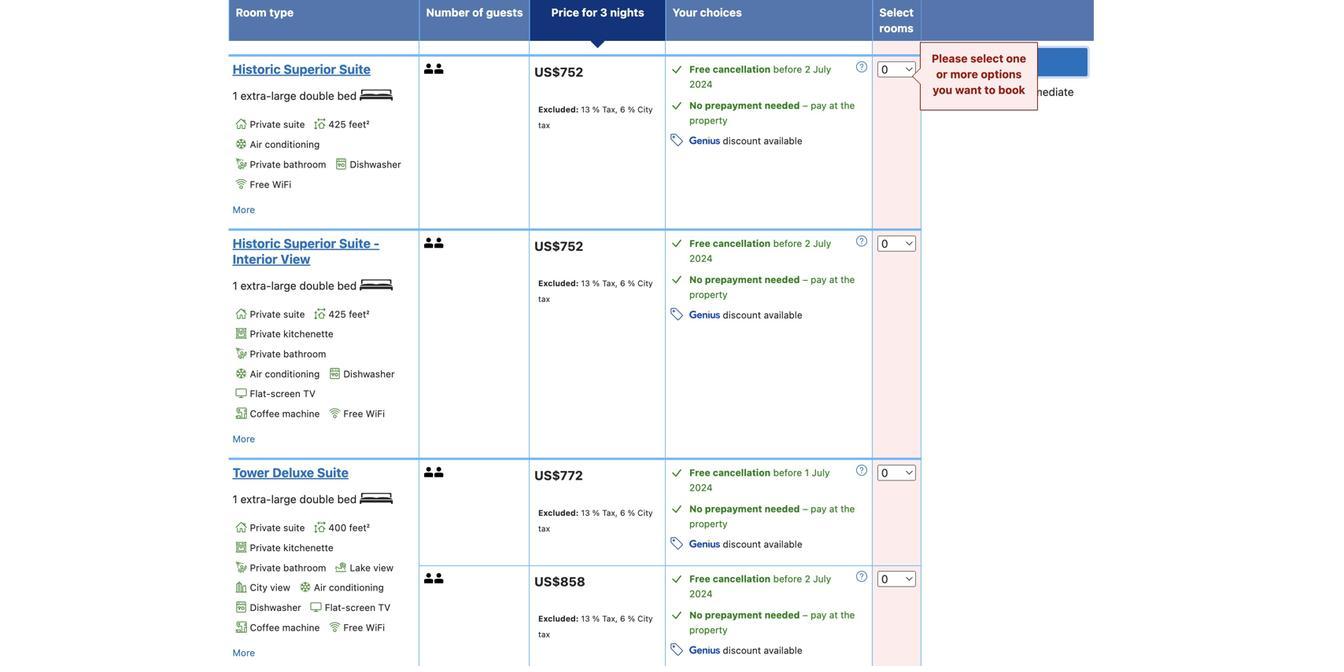 Task type: describe. For each thing, give the bounding box(es) containing it.
0 vertical spatial free wifi
[[250, 179, 291, 190]]

before 1 july 2024
[[689, 468, 830, 494]]

4 discount from the top
[[723, 645, 761, 656]]

3 before 2 july 2024 from the top
[[689, 574, 831, 600]]

tower deluxe suite link
[[233, 465, 410, 481]]

4 available from the top
[[764, 645, 803, 656]]

toilet
[[246, 30, 270, 41]]

1 vertical spatial air
[[250, 369, 262, 380]]

us$752 for historic superior suite - interior view
[[534, 239, 583, 254]]

interior
[[233, 252, 278, 267]]

one
[[1006, 52, 1026, 65]]

historic superior suite
[[233, 62, 371, 77]]

discount available for historic superior suite - interior view
[[720, 310, 803, 321]]

1 coffee from the top
[[250, 409, 280, 420]]

1 inside before 1 july 2024
[[805, 468, 809, 479]]

4 cancellation from the top
[[713, 574, 771, 585]]

options
[[981, 68, 1022, 81]]

free cancellation for tower deluxe suite
[[689, 468, 771, 479]]

4 13 % tax, 6 % city tax from the top
[[538, 614, 653, 640]]

us$752 for historic superior suite
[[534, 65, 583, 80]]

double for tower deluxe suite
[[299, 493, 334, 506]]

guests
[[486, 6, 523, 19]]

city for historic superior suite - interior view
[[638, 279, 653, 288]]

4 needed from the top
[[765, 610, 800, 621]]

4 6 from the top
[[620, 614, 625, 624]]

tax, for tower deluxe suite
[[602, 508, 618, 518]]

4 free cancellation from the top
[[689, 574, 771, 585]]

kitchenette for deluxe
[[283, 543, 334, 554]]

historic superior suite - interior view
[[233, 236, 380, 267]]

2 coffee from the top
[[250, 622, 280, 634]]

before 2 july 2024 for historic superior suite - interior view
[[689, 238, 831, 264]]

0 vertical spatial air conditioning
[[250, 139, 320, 150]]

1 coffee machine from the top
[[250, 409, 320, 420]]

nights
[[610, 6, 644, 19]]

closet
[[303, 14, 330, 25]]

tower
[[233, 466, 269, 481]]

superior for historic superior suite - interior view
[[284, 236, 336, 251]]

paper
[[273, 30, 298, 41]]

property for historic superior suite - interior view
[[689, 289, 728, 300]]

4 tax from the top
[[538, 630, 550, 640]]

1 horizontal spatial tv
[[378, 603, 391, 614]]

tower deluxe suite
[[233, 466, 349, 481]]

0 vertical spatial conditioning
[[265, 139, 320, 150]]

historic superior suite - interior view link
[[233, 236, 410, 267]]

– for historic superior suite - interior view
[[803, 274, 808, 285]]

superior for historic superior suite
[[284, 62, 336, 77]]

occupancy image for tower deluxe suite
[[434, 468, 445, 478]]

the for historic superior suite - interior view
[[841, 274, 855, 285]]

no for historic superior suite - interior view
[[689, 274, 703, 285]]

is
[[1010, 85, 1018, 98]]

city for historic superior suite
[[638, 105, 653, 114]]

of
[[472, 6, 483, 19]]

for
[[582, 6, 598, 19]]

room type
[[236, 6, 294, 19]]

excluded: for historic superior suite
[[538, 105, 579, 114]]

1 horizontal spatial screen
[[346, 603, 376, 614]]

immediate
[[1021, 85, 1074, 98]]

before for tower deluxe suite
[[773, 468, 802, 479]]

1 private from the top
[[250, 119, 281, 130]]

1 extra-large double bed for tower deluxe suite
[[233, 493, 360, 506]]

wardrobe or closet
[[246, 14, 330, 25]]

to
[[985, 84, 996, 97]]

4 excluded: from the top
[[538, 614, 579, 624]]

confirmation
[[941, 85, 1007, 98]]

3 2 from the top
[[805, 574, 811, 585]]

suite for historic superior suite - interior view
[[339, 236, 371, 251]]

more details on meals and payment options image
[[856, 571, 867, 582]]

1 horizontal spatial flat-screen tv
[[325, 603, 391, 614]]

6 for historic superior suite - interior view
[[620, 279, 625, 288]]

1 extra-large double bed for historic superior suite
[[233, 90, 360, 102]]

2 private from the top
[[250, 159, 281, 170]]

number of guests
[[426, 6, 523, 19]]

425 feet² for historic superior suite
[[329, 119, 369, 130]]

5 private from the top
[[250, 349, 281, 360]]

private suite for tower deluxe suite
[[250, 523, 305, 534]]

2 vertical spatial wifi
[[366, 622, 385, 634]]

cancellation for historic superior suite
[[713, 64, 771, 75]]

0 vertical spatial or
[[292, 14, 301, 25]]

0 horizontal spatial tv
[[303, 389, 316, 400]]

bed for historic superior suite - interior view
[[337, 279, 357, 292]]

suite for historic superior suite
[[339, 62, 371, 77]]

confirmation is immediate
[[941, 85, 1074, 98]]

1 extra-large double bed for historic superior suite - interior view
[[233, 279, 360, 292]]

i'll reserve button
[[928, 48, 1088, 76]]

4 pay from the top
[[811, 610, 827, 621]]

8 private from the top
[[250, 563, 281, 574]]

feet² for historic superior suite - interior view
[[349, 309, 369, 320]]

discount for historic superior suite - interior view
[[723, 310, 761, 321]]

choices
[[700, 6, 742, 19]]

tax, for historic superior suite - interior view
[[602, 279, 618, 288]]

2 vertical spatial dishwasher
[[250, 603, 301, 614]]

2 coffee machine from the top
[[250, 622, 320, 634]]

no for historic superior suite
[[689, 100, 703, 111]]

more
[[950, 68, 978, 81]]

price
[[551, 6, 579, 19]]

you
[[933, 84, 953, 97]]

4 – from the top
[[803, 610, 808, 621]]

13 for tower deluxe suite
[[581, 508, 590, 518]]

free cancellation for historic superior suite - interior view
[[689, 238, 771, 249]]

needed for historic superior suite
[[765, 100, 800, 111]]

select
[[880, 6, 914, 19]]

2 machine from the top
[[282, 622, 320, 634]]

suite for tower deluxe suite
[[283, 523, 305, 534]]

more details on meals and payment options image for historic superior suite
[[856, 62, 867, 73]]

-
[[374, 236, 380, 251]]

4 2024 from the top
[[689, 589, 713, 600]]

1 for tower deluxe suite
[[233, 493, 238, 506]]

6 private from the top
[[250, 523, 281, 534]]

4 – pay at the property from the top
[[689, 610, 855, 636]]

suite for historic superior suite - interior view
[[283, 309, 305, 320]]

property for tower deluxe suite
[[689, 519, 728, 530]]

6 for historic superior suite
[[620, 105, 625, 114]]

i'll reserve
[[981, 55, 1035, 68]]

your choices
[[673, 6, 742, 19]]

0 vertical spatial air
[[250, 139, 262, 150]]

please select one or more options you want to book
[[932, 52, 1026, 97]]

bed for tower deluxe suite
[[337, 493, 357, 506]]

feet² for tower deluxe suite
[[349, 523, 370, 534]]

excluded: for tower deluxe suite
[[538, 508, 579, 518]]

3
[[600, 6, 607, 19]]

view for city view
[[270, 583, 290, 594]]

historic for historic superior suite - interior view
[[233, 236, 281, 251]]

0 vertical spatial screen
[[271, 389, 301, 400]]

kitchenette for superior
[[283, 329, 334, 340]]

historic for historic superior suite
[[233, 62, 281, 77]]

us$772
[[534, 469, 583, 483]]

double for historic superior suite - interior view
[[299, 279, 334, 292]]

– for historic superior suite
[[803, 100, 808, 111]]

select rooms
[[880, 6, 914, 35]]

4 discount available from the top
[[720, 645, 803, 656]]

1 vertical spatial flat-
[[325, 603, 346, 614]]

private bathroom for historic superior suite
[[250, 159, 326, 170]]

1 machine from the top
[[282, 409, 320, 420]]

4 at from the top
[[829, 610, 838, 621]]

4 the from the top
[[841, 610, 855, 621]]

pay for tower deluxe suite
[[811, 504, 827, 515]]

2 vertical spatial air
[[314, 583, 326, 594]]

2024 for historic superior suite
[[689, 79, 713, 90]]

city view
[[250, 583, 290, 594]]

no prepayment needed for historic superior suite
[[689, 100, 800, 111]]

4 prepayment from the top
[[705, 610, 762, 621]]

1 vertical spatial wifi
[[366, 409, 385, 420]]

free cancellation for historic superior suite
[[689, 64, 771, 75]]

pay for historic superior suite
[[811, 100, 827, 111]]

your
[[673, 6, 697, 19]]

july for historic superior suite
[[813, 64, 831, 75]]

historic superior suite link
[[233, 62, 410, 77]]

needed for historic superior suite - interior view
[[765, 274, 800, 285]]



Task type: vqa. For each thing, say whether or not it's contained in the screenshot.
States associated with Ocean City, United States of America
no



Task type: locate. For each thing, give the bounding box(es) containing it.
historic up "interior"
[[233, 236, 281, 251]]

private bathroom for historic superior suite - interior view
[[250, 349, 326, 360]]

0 vertical spatial suite
[[283, 119, 305, 130]]

2 vertical spatial extra-
[[241, 493, 271, 506]]

1 no prepayment needed from the top
[[689, 100, 800, 111]]

0 horizontal spatial flat-
[[250, 389, 271, 400]]

needed
[[765, 100, 800, 111], [765, 274, 800, 285], [765, 504, 800, 515], [765, 610, 800, 621]]

city
[[638, 105, 653, 114], [638, 279, 653, 288], [638, 508, 653, 518], [250, 583, 268, 594], [638, 614, 653, 624]]

extra- for historic superior suite - interior view
[[241, 279, 271, 292]]

3 no prepayment needed from the top
[[689, 504, 800, 515]]

2 vertical spatial double
[[299, 493, 334, 506]]

no for tower deluxe suite
[[689, 504, 703, 515]]

1 horizontal spatial or
[[936, 68, 948, 81]]

3 prepayment from the top
[[705, 504, 762, 515]]

2024 for historic superior suite - interior view
[[689, 253, 713, 264]]

extra- down historic superior suite
[[241, 90, 271, 102]]

1 – pay at the property from the top
[[689, 100, 855, 126]]

bed down historic superior suite link
[[337, 90, 357, 102]]

large
[[271, 90, 297, 102], [271, 279, 297, 292], [271, 493, 297, 506]]

425 for historic superior suite
[[329, 119, 346, 130]]

1 vertical spatial superior
[[284, 236, 336, 251]]

1 vertical spatial double
[[299, 279, 334, 292]]

2 pay from the top
[[811, 274, 827, 285]]

3 excluded: from the top
[[538, 508, 579, 518]]

2 private kitchenette from the top
[[250, 543, 334, 554]]

tax,
[[602, 105, 618, 114], [602, 279, 618, 288], [602, 508, 618, 518], [602, 614, 618, 624]]

0 vertical spatial us$752
[[534, 65, 583, 80]]

2 vertical spatial 1 extra-large double bed
[[233, 493, 360, 506]]

property for historic superior suite
[[689, 115, 728, 126]]

1 vertical spatial more
[[233, 434, 255, 445]]

2 at from the top
[[829, 274, 838, 285]]

kitchenette down view
[[283, 329, 334, 340]]

1 extra-large double bed
[[233, 90, 360, 102], [233, 279, 360, 292], [233, 493, 360, 506]]

2 more from the top
[[233, 434, 255, 445]]

1 vertical spatial view
[[270, 583, 290, 594]]

1 extra-large double bed down "deluxe"
[[233, 493, 360, 506]]

1
[[233, 90, 238, 102], [233, 279, 238, 292], [805, 468, 809, 479], [233, 493, 238, 506]]

bathroom
[[283, 159, 326, 170], [283, 349, 326, 360], [283, 563, 326, 574]]

private kitchenette up city view
[[250, 543, 334, 554]]

historic
[[233, 62, 281, 77], [233, 236, 281, 251]]

room
[[236, 6, 267, 19]]

more up tower
[[233, 434, 255, 445]]

0 vertical spatial kitchenette
[[283, 329, 334, 340]]

0 vertical spatial more link
[[233, 202, 255, 217]]

1 vertical spatial extra-
[[241, 279, 271, 292]]

cancellation for historic superior suite - interior view
[[713, 238, 771, 249]]

before inside before 1 july 2024
[[773, 468, 802, 479]]

flat-
[[250, 389, 271, 400], [325, 603, 346, 614]]

1 vertical spatial suite
[[283, 309, 305, 320]]

private suite down tower deluxe suite on the bottom of page
[[250, 523, 305, 534]]

3 discount from the top
[[723, 539, 761, 550]]

machine down city view
[[282, 622, 320, 634]]

2 needed from the top
[[765, 274, 800, 285]]

more link down city view
[[233, 645, 255, 661]]

private bathroom for tower deluxe suite
[[250, 563, 326, 574]]

discount for historic superior suite
[[723, 136, 761, 147]]

lake
[[350, 563, 371, 574]]

tax for historic superior suite - interior view
[[538, 294, 550, 304]]

double
[[299, 90, 334, 102], [299, 279, 334, 292], [299, 493, 334, 506]]

2 vertical spatial private suite
[[250, 523, 305, 534]]

1 historic from the top
[[233, 62, 281, 77]]

2 vertical spatial large
[[271, 493, 297, 506]]

feet² down historic superior suite link
[[349, 119, 369, 130]]

view for lake view
[[373, 563, 394, 574]]

large for historic superior suite
[[271, 90, 297, 102]]

1 feet² from the top
[[349, 119, 369, 130]]

historic down toilet
[[233, 62, 281, 77]]

4 13 from the top
[[581, 614, 590, 624]]

2
[[805, 64, 811, 75], [805, 238, 811, 249], [805, 574, 811, 585]]

1 tax from the top
[[538, 120, 550, 130]]

2 6 from the top
[[620, 279, 625, 288]]

free wifi up historic superior suite - interior view
[[250, 179, 291, 190]]

2 vertical spatial free wifi
[[343, 622, 385, 634]]

3 cancellation from the top
[[713, 468, 771, 479]]

2 no from the top
[[689, 274, 703, 285]]

at
[[829, 100, 838, 111], [829, 274, 838, 285], [829, 504, 838, 515], [829, 610, 838, 621]]

before for historic superior suite - interior view
[[773, 238, 802, 249]]

book
[[998, 84, 1025, 97]]

3 property from the top
[[689, 519, 728, 530]]

2 2024 from the top
[[689, 253, 713, 264]]

2024 for tower deluxe suite
[[689, 483, 713, 494]]

3 6 from the top
[[620, 508, 625, 518]]

more for tower deluxe suite
[[233, 648, 255, 659]]

– pay at the property
[[689, 100, 855, 126], [689, 274, 855, 300], [689, 504, 855, 530], [689, 610, 855, 636]]

1 vertical spatial suite
[[339, 236, 371, 251]]

suite down historic superior suite
[[283, 119, 305, 130]]

0 vertical spatial 1 extra-large double bed
[[233, 90, 360, 102]]

bed up 400 feet²
[[337, 493, 357, 506]]

0 horizontal spatial screen
[[271, 389, 301, 400]]

suite
[[339, 62, 371, 77], [339, 236, 371, 251], [317, 466, 349, 481]]

1 vertical spatial 1 extra-large double bed
[[233, 279, 360, 292]]

coffee up tower
[[250, 409, 280, 420]]

1 available from the top
[[764, 136, 803, 147]]

–
[[803, 100, 808, 111], [803, 274, 808, 285], [803, 504, 808, 515], [803, 610, 808, 621]]

%
[[592, 105, 600, 114], [628, 105, 635, 114], [592, 279, 600, 288], [628, 279, 635, 288], [592, 508, 600, 518], [628, 508, 635, 518], [592, 614, 600, 624], [628, 614, 635, 624]]

double down tower deluxe suite link
[[299, 493, 334, 506]]

us$858
[[534, 575, 585, 590]]

before
[[773, 64, 802, 75], [773, 238, 802, 249], [773, 468, 802, 479], [773, 574, 802, 585]]

suite left 400
[[283, 523, 305, 534]]

suite down view
[[283, 309, 305, 320]]

before for historic superior suite
[[773, 64, 802, 75]]

1 vertical spatial flat-screen tv
[[325, 603, 391, 614]]

2024
[[689, 79, 713, 90], [689, 253, 713, 264], [689, 483, 713, 494], [689, 589, 713, 600]]

2024 inside before 1 july 2024
[[689, 483, 713, 494]]

0 horizontal spatial flat-screen tv
[[250, 389, 316, 400]]

2 vertical spatial air conditioning
[[314, 583, 384, 594]]

2 – pay at the property from the top
[[689, 274, 855, 300]]

2 vertical spatial bed
[[337, 493, 357, 506]]

2 13 % tax, 6 % city tax from the top
[[538, 279, 653, 304]]

3 13 % tax, 6 % city tax from the top
[[538, 508, 653, 533]]

1 vertical spatial bed
[[337, 279, 357, 292]]

2 vertical spatial more details on meals and payment options image
[[856, 465, 867, 476]]

1 the from the top
[[841, 100, 855, 111]]

or inside please select one or more options you want to book
[[936, 68, 948, 81]]

cancellation for tower deluxe suite
[[713, 468, 771, 479]]

0 vertical spatial feet²
[[349, 119, 369, 130]]

3 discount available from the top
[[720, 539, 803, 550]]

1 prepayment from the top
[[705, 100, 762, 111]]

prepayment
[[705, 100, 762, 111], [705, 274, 762, 285], [705, 504, 762, 515], [705, 610, 762, 621]]

0 vertical spatial dishwasher
[[350, 159, 401, 170]]

tax
[[538, 120, 550, 130], [538, 294, 550, 304], [538, 524, 550, 533], [538, 630, 550, 640]]

400
[[329, 523, 347, 534]]

1 extra-large double bed down view
[[233, 279, 360, 292]]

needed for tower deluxe suite
[[765, 504, 800, 515]]

3 large from the top
[[271, 493, 297, 506]]

2 cancellation from the top
[[713, 238, 771, 249]]

2 13 from the top
[[581, 279, 590, 288]]

double down view
[[299, 279, 334, 292]]

free cancellation
[[689, 64, 771, 75], [689, 238, 771, 249], [689, 468, 771, 479], [689, 574, 771, 585]]

13 % tax, 6 % city tax for historic superior suite - interior view
[[538, 279, 653, 304]]

us$752
[[534, 65, 583, 80], [534, 239, 583, 254]]

private suite down view
[[250, 309, 305, 320]]

0 vertical spatial wifi
[[272, 179, 291, 190]]

0 vertical spatial more details on meals and payment options image
[[856, 62, 867, 73]]

machine up "deluxe"
[[282, 409, 320, 420]]

large down view
[[271, 279, 297, 292]]

extra- down tower
[[241, 493, 271, 506]]

private kitchenette for superior
[[250, 329, 334, 340]]

1 vertical spatial free wifi
[[343, 409, 385, 420]]

more details on meals and payment options image
[[856, 62, 867, 73], [856, 236, 867, 247], [856, 465, 867, 476]]

superior
[[284, 62, 336, 77], [284, 236, 336, 251]]

want
[[955, 84, 982, 97]]

1 vertical spatial coffee machine
[[250, 622, 320, 634]]

more link up "interior"
[[233, 202, 255, 217]]

property
[[689, 115, 728, 126], [689, 289, 728, 300], [689, 519, 728, 530], [689, 625, 728, 636]]

2 vertical spatial more
[[233, 648, 255, 659]]

– for tower deluxe suite
[[803, 504, 808, 515]]

or up you
[[936, 68, 948, 81]]

prepayment for historic superior suite - interior view
[[705, 274, 762, 285]]

more
[[233, 204, 255, 215], [233, 434, 255, 445], [233, 648, 255, 659]]

suite
[[283, 119, 305, 130], [283, 309, 305, 320], [283, 523, 305, 534]]

prepayment for historic superior suite
[[705, 100, 762, 111]]

more link for tower deluxe suite
[[233, 645, 255, 661]]

at for historic superior suite - interior view
[[829, 274, 838, 285]]

private
[[250, 119, 281, 130], [250, 159, 281, 170], [250, 309, 281, 320], [250, 329, 281, 340], [250, 349, 281, 360], [250, 523, 281, 534], [250, 543, 281, 554], [250, 563, 281, 574]]

0 vertical spatial 425 feet²
[[329, 119, 369, 130]]

private kitchenette for deluxe
[[250, 543, 334, 554]]

2 property from the top
[[689, 289, 728, 300]]

more link up tower
[[233, 431, 255, 447]]

13 % tax, 6 % city tax
[[538, 105, 653, 130], [538, 279, 653, 304], [538, 508, 653, 533], [538, 614, 653, 640]]

1 vertical spatial air conditioning
[[250, 369, 320, 380]]

1 vertical spatial bathroom
[[283, 349, 326, 360]]

view
[[281, 252, 310, 267]]

1 vertical spatial conditioning
[[265, 369, 320, 380]]

july
[[813, 64, 831, 75], [813, 238, 831, 249], [812, 468, 830, 479], [813, 574, 831, 585]]

bed down historic superior suite - interior view "link"
[[337, 279, 357, 292]]

or up paper
[[292, 14, 301, 25]]

1 vertical spatial machine
[[282, 622, 320, 634]]

bed
[[337, 90, 357, 102], [337, 279, 357, 292], [337, 493, 357, 506]]

occupancy image for historic superior suite
[[434, 64, 445, 74]]

bed for historic superior suite
[[337, 90, 357, 102]]

2 vertical spatial conditioning
[[329, 583, 384, 594]]

1 for historic superior suite - interior view
[[233, 279, 238, 292]]

more up "interior"
[[233, 204, 255, 215]]

6 for tower deluxe suite
[[620, 508, 625, 518]]

1 vertical spatial kitchenette
[[283, 543, 334, 554]]

tax, for historic superior suite
[[602, 105, 618, 114]]

please
[[932, 52, 968, 65]]

coffee machine up tower deluxe suite on the bottom of page
[[250, 409, 320, 420]]

kitchenette down 400
[[283, 543, 334, 554]]

2 1 extra-large double bed from the top
[[233, 279, 360, 292]]

3 – from the top
[[803, 504, 808, 515]]

air conditioning
[[250, 139, 320, 150], [250, 369, 320, 380], [314, 583, 384, 594]]

lake view
[[350, 563, 394, 574]]

3 private from the top
[[250, 309, 281, 320]]

0 vertical spatial flat-screen tv
[[250, 389, 316, 400]]

available for tower deluxe suite
[[764, 539, 803, 550]]

1 us$752 from the top
[[534, 65, 583, 80]]

1 tax, from the top
[[602, 105, 618, 114]]

occupancy image
[[424, 64, 434, 74], [434, 64, 445, 74], [434, 238, 445, 248], [434, 468, 445, 478]]

screen
[[271, 389, 301, 400], [346, 603, 376, 614]]

1 private bathroom from the top
[[250, 159, 326, 170]]

1 2 from the top
[[805, 64, 811, 75]]

7 private from the top
[[250, 543, 281, 554]]

2 before from the top
[[773, 238, 802, 249]]

1 vertical spatial private kitchenette
[[250, 543, 334, 554]]

suite inside historic superior suite link
[[339, 62, 371, 77]]

3 at from the top
[[829, 504, 838, 515]]

0 vertical spatial bathroom
[[283, 159, 326, 170]]

available for historic superior suite - interior view
[[764, 310, 803, 321]]

discount for tower deluxe suite
[[723, 539, 761, 550]]

1 no from the top
[[689, 100, 703, 111]]

coffee machine down city view
[[250, 622, 320, 634]]

425 down historic superior suite - interior view "link"
[[329, 309, 346, 320]]

4 private from the top
[[250, 329, 281, 340]]

conditioning
[[265, 139, 320, 150], [265, 369, 320, 380], [329, 583, 384, 594]]

3 1 extra-large double bed from the top
[[233, 493, 360, 506]]

large down tower deluxe suite on the bottom of page
[[271, 493, 297, 506]]

0 vertical spatial machine
[[282, 409, 320, 420]]

1 double from the top
[[299, 90, 334, 102]]

feet² down historic superior suite - interior view "link"
[[349, 309, 369, 320]]

1 discount available from the top
[[720, 136, 803, 147]]

2 vertical spatial more link
[[233, 645, 255, 661]]

1 vertical spatial historic
[[233, 236, 281, 251]]

more link for historic superior suite
[[233, 202, 255, 217]]

3 pay from the top
[[811, 504, 827, 515]]

1 vertical spatial 425 feet²
[[329, 309, 369, 320]]

suite inside tower deluxe suite link
[[317, 466, 349, 481]]

1 needed from the top
[[765, 100, 800, 111]]

no prepayment needed
[[689, 100, 800, 111], [689, 274, 800, 285], [689, 504, 800, 515], [689, 610, 800, 621]]

superior inside historic superior suite - interior view
[[284, 236, 336, 251]]

3 double from the top
[[299, 493, 334, 506]]

2 vertical spatial before 2 july 2024
[[689, 574, 831, 600]]

0 vertical spatial historic
[[233, 62, 281, 77]]

1 discount from the top
[[723, 136, 761, 147]]

pay
[[811, 100, 827, 111], [811, 274, 827, 285], [811, 504, 827, 515], [811, 610, 827, 621]]

deluxe
[[272, 466, 314, 481]]

2 vertical spatial 2
[[805, 574, 811, 585]]

1 private suite from the top
[[250, 119, 305, 130]]

private bathroom
[[250, 159, 326, 170], [250, 349, 326, 360], [250, 563, 326, 574]]

425 feet²
[[329, 119, 369, 130], [329, 309, 369, 320]]

2 vertical spatial suite
[[317, 466, 349, 481]]

0 vertical spatial 2
[[805, 64, 811, 75]]

1 horizontal spatial view
[[373, 563, 394, 574]]

private suite down historic superior suite
[[250, 119, 305, 130]]

more link
[[233, 202, 255, 217], [233, 431, 255, 447], [233, 645, 255, 661]]

3 more link from the top
[[233, 645, 255, 661]]

1 vertical spatial dishwasher
[[343, 369, 395, 380]]

0 vertical spatial 425
[[329, 119, 346, 130]]

0 vertical spatial private bathroom
[[250, 159, 326, 170]]

– pay at the property for historic superior suite - interior view
[[689, 274, 855, 300]]

1 vertical spatial feet²
[[349, 309, 369, 320]]

0 vertical spatial flat-
[[250, 389, 271, 400]]

0 vertical spatial before 2 july 2024
[[689, 64, 831, 90]]

double for historic superior suite
[[299, 90, 334, 102]]

3 no from the top
[[689, 504, 703, 515]]

2 prepayment from the top
[[705, 274, 762, 285]]

1 free cancellation from the top
[[689, 64, 771, 75]]

1 horizontal spatial flat-
[[325, 603, 346, 614]]

1 pay from the top
[[811, 100, 827, 111]]

– pay at the property for tower deluxe suite
[[689, 504, 855, 530]]

1 vertical spatial screen
[[346, 603, 376, 614]]

machine
[[282, 409, 320, 420], [282, 622, 320, 634]]

0 vertical spatial tv
[[303, 389, 316, 400]]

occupancy image for historic superior suite - interior view
[[434, 238, 445, 248]]

large for tower deluxe suite
[[271, 493, 297, 506]]

2 2 from the top
[[805, 238, 811, 249]]

2 for historic superior suite
[[805, 64, 811, 75]]

3 more from the top
[[233, 648, 255, 659]]

425 feet² down historic superior suite - interior view "link"
[[329, 309, 369, 320]]

superior up view
[[284, 236, 336, 251]]

coffee down city view
[[250, 622, 280, 634]]

more down city view
[[233, 648, 255, 659]]

excluded:
[[538, 105, 579, 114], [538, 279, 579, 288], [538, 508, 579, 518], [538, 614, 579, 624]]

1 for historic superior suite
[[233, 90, 238, 102]]

prepayment for tower deluxe suite
[[705, 504, 762, 515]]

0 vertical spatial bed
[[337, 90, 357, 102]]

1 vertical spatial more link
[[233, 431, 255, 447]]

the for historic superior suite
[[841, 100, 855, 111]]

13 % tax, 6 % city tax for tower deluxe suite
[[538, 508, 653, 533]]

1 vertical spatial before 2 july 2024
[[689, 238, 831, 264]]

extra- down "interior"
[[241, 279, 271, 292]]

1 vertical spatial 425
[[329, 309, 346, 320]]

private suite for historic superior suite
[[250, 119, 305, 130]]

at for historic superior suite
[[829, 100, 838, 111]]

select
[[971, 52, 1004, 65]]

1 vertical spatial 2
[[805, 238, 811, 249]]

2 425 feet² from the top
[[329, 309, 369, 320]]

free
[[689, 64, 710, 75], [250, 179, 270, 190], [689, 238, 710, 249], [343, 409, 363, 420], [689, 468, 710, 479], [689, 574, 710, 585], [343, 622, 363, 634]]

2 private bathroom from the top
[[250, 349, 326, 360]]

bathroom for historic superior suite
[[283, 159, 326, 170]]

425 feet² down historic superior suite link
[[329, 119, 369, 130]]

4 property from the top
[[689, 625, 728, 636]]

suite for historic superior suite
[[283, 119, 305, 130]]

3 private bathroom from the top
[[250, 563, 326, 574]]

1 vertical spatial tv
[[378, 603, 391, 614]]

historic inside historic superior suite - interior view
[[233, 236, 281, 251]]

no
[[689, 100, 703, 111], [689, 274, 703, 285], [689, 504, 703, 515], [689, 610, 703, 621]]

july for tower deluxe suite
[[812, 468, 830, 479]]

13 for historic superior suite - interior view
[[581, 279, 590, 288]]

2 us$752 from the top
[[534, 239, 583, 254]]

number
[[426, 6, 470, 19]]

4 before from the top
[[773, 574, 802, 585]]

1 vertical spatial large
[[271, 279, 297, 292]]

2 feet² from the top
[[349, 309, 369, 320]]

coffee
[[250, 409, 280, 420], [250, 622, 280, 634]]

large down historic superior suite
[[271, 90, 297, 102]]

0 vertical spatial coffee
[[250, 409, 280, 420]]

425 for historic superior suite - interior view
[[329, 309, 346, 320]]

discount available for tower deluxe suite
[[720, 539, 803, 550]]

type
[[269, 6, 294, 19]]

0 vertical spatial more
[[233, 204, 255, 215]]

1 – from the top
[[803, 100, 808, 111]]

0 vertical spatial large
[[271, 90, 297, 102]]

2 vertical spatial private bathroom
[[250, 563, 326, 574]]

july for historic superior suite - interior view
[[813, 238, 831, 249]]

before 2 july 2024 for historic superior suite
[[689, 64, 831, 90]]

13
[[581, 105, 590, 114], [581, 279, 590, 288], [581, 508, 590, 518], [581, 614, 590, 624]]

13 % tax, 6 % city tax for historic superior suite
[[538, 105, 653, 130]]

2 425 from the top
[[329, 309, 346, 320]]

private kitchenette
[[250, 329, 334, 340], [250, 543, 334, 554]]

1 suite from the top
[[283, 119, 305, 130]]

2 suite from the top
[[283, 309, 305, 320]]

toilet paper
[[246, 30, 298, 41]]

1 excluded: from the top
[[538, 105, 579, 114]]

2 vertical spatial suite
[[283, 523, 305, 534]]

coffee machine
[[250, 409, 320, 420], [250, 622, 320, 634]]

0 vertical spatial private kitchenette
[[250, 329, 334, 340]]

2 excluded: from the top
[[538, 279, 579, 288]]

400 feet²
[[329, 523, 370, 534]]

3 bed from the top
[[337, 493, 357, 506]]

discount
[[723, 136, 761, 147], [723, 310, 761, 321], [723, 539, 761, 550], [723, 645, 761, 656]]

6
[[620, 105, 625, 114], [620, 279, 625, 288], [620, 508, 625, 518], [620, 614, 625, 624]]

425 feet² for historic superior suite - interior view
[[329, 309, 369, 320]]

july inside before 1 july 2024
[[812, 468, 830, 479]]

wardrobe
[[246, 14, 289, 25]]

occupancy image
[[424, 238, 434, 248], [424, 468, 434, 478], [424, 574, 434, 584], [434, 574, 445, 584]]

1 extra-large double bed down historic superior suite
[[233, 90, 360, 102]]

no prepayment needed for tower deluxe suite
[[689, 504, 800, 515]]

large for historic superior suite - interior view
[[271, 279, 297, 292]]

free wifi up tower deluxe suite link
[[343, 409, 385, 420]]

4 no prepayment needed from the top
[[689, 610, 800, 621]]

2 large from the top
[[271, 279, 297, 292]]

4 tax, from the top
[[602, 614, 618, 624]]

double down historic superior suite link
[[299, 90, 334, 102]]

feet² right 400
[[349, 523, 370, 534]]

1 kitchenette from the top
[[283, 329, 334, 340]]

1 before from the top
[[773, 64, 802, 75]]

the for tower deluxe suite
[[841, 504, 855, 515]]

price for 3 nights
[[551, 6, 644, 19]]

0 vertical spatial coffee machine
[[250, 409, 320, 420]]

rooms
[[880, 22, 914, 35]]

superior down paper
[[284, 62, 336, 77]]

0 vertical spatial double
[[299, 90, 334, 102]]

bathroom for tower deluxe suite
[[283, 563, 326, 574]]

more link for historic superior suite - interior view
[[233, 431, 255, 447]]

suite for tower deluxe suite
[[317, 466, 349, 481]]

more for historic superior suite - interior view
[[233, 434, 255, 445]]

0 vertical spatial superior
[[284, 62, 336, 77]]

extra- for historic superior suite
[[241, 90, 271, 102]]

2 bed from the top
[[337, 279, 357, 292]]

425 down historic superior suite link
[[329, 119, 346, 130]]

0 horizontal spatial view
[[270, 583, 290, 594]]

1 425 from the top
[[329, 119, 346, 130]]

available for historic superior suite
[[764, 136, 803, 147]]

1 vertical spatial private bathroom
[[250, 349, 326, 360]]

kitchenette
[[283, 329, 334, 340], [283, 543, 334, 554]]

2 vertical spatial bathroom
[[283, 563, 326, 574]]

at for tower deluxe suite
[[829, 504, 838, 515]]

1 vertical spatial private suite
[[250, 309, 305, 320]]

before 2 july 2024
[[689, 64, 831, 90], [689, 238, 831, 264], [689, 574, 831, 600]]

4 no from the top
[[689, 610, 703, 621]]

2 extra- from the top
[[241, 279, 271, 292]]

private kitchenette down view
[[250, 329, 334, 340]]

425
[[329, 119, 346, 130], [329, 309, 346, 320]]

3 more details on meals and payment options image from the top
[[856, 465, 867, 476]]

extra-
[[241, 90, 271, 102], [241, 279, 271, 292], [241, 493, 271, 506]]

1 vertical spatial or
[[936, 68, 948, 81]]

suite inside historic superior suite - interior view
[[339, 236, 371, 251]]

– pay at the property for historic superior suite
[[689, 100, 855, 126]]

0 vertical spatial private suite
[[250, 119, 305, 130]]

wifi
[[272, 179, 291, 190], [366, 409, 385, 420], [366, 622, 385, 634]]

flat-screen tv
[[250, 389, 316, 400], [325, 603, 391, 614]]

2 discount from the top
[[723, 310, 761, 321]]

0 vertical spatial view
[[373, 563, 394, 574]]

free wifi down lake
[[343, 622, 385, 634]]

1 more link from the top
[[233, 202, 255, 217]]



